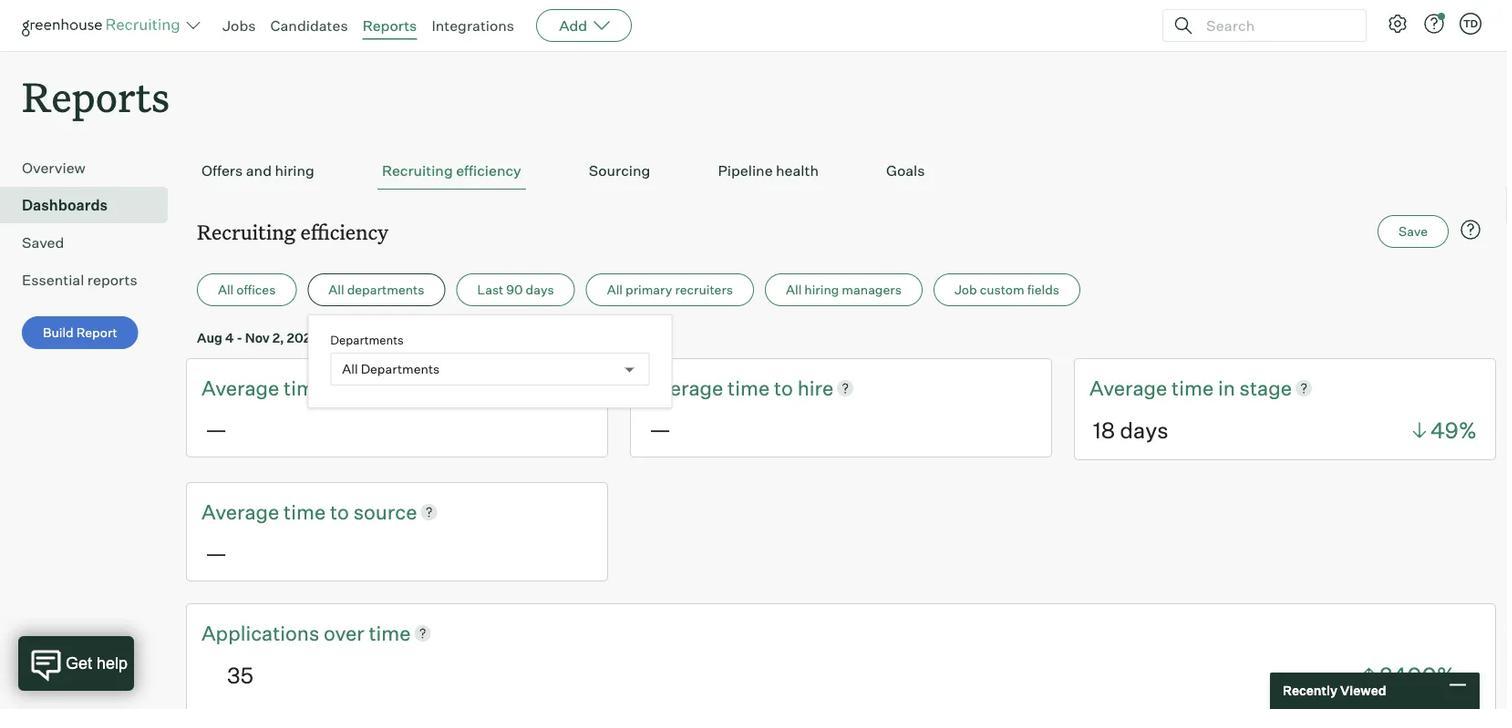 Task type: describe. For each thing, give the bounding box(es) containing it.
departments
[[347, 282, 424, 298]]

recruiters
[[675, 282, 733, 298]]

18
[[1093, 417, 1115, 444]]

average time to for source
[[202, 499, 354, 524]]

average for fill
[[202, 375, 279, 401]]

0 vertical spatial departments
[[330, 333, 404, 347]]

fill link
[[354, 374, 375, 402]]

in link
[[1218, 374, 1240, 402]]

add button
[[536, 9, 632, 42]]

90
[[506, 282, 523, 298]]

6
[[429, 330, 437, 346]]

source link
[[354, 498, 417, 526]]

greenhouse recruiting image
[[22, 15, 186, 36]]

goals
[[886, 162, 925, 180]]

recruiting inside button
[[382, 162, 453, 180]]

time for hire
[[728, 375, 770, 401]]

build report
[[43, 325, 117, 341]]

sourcing button
[[584, 152, 655, 190]]

2 2023 from the left
[[491, 330, 523, 346]]

and
[[246, 162, 272, 180]]

td button
[[1456, 9, 1486, 38]]

compared
[[322, 330, 382, 346]]

average time in
[[1090, 375, 1240, 401]]

last 90 days button
[[456, 274, 575, 307]]

time link for hire
[[728, 374, 774, 402]]

to for hire
[[774, 375, 793, 401]]

0 vertical spatial reports
[[363, 16, 417, 35]]

job custom fields button
[[934, 274, 1081, 307]]

all hiring managers button
[[765, 274, 923, 307]]

goals button
[[882, 152, 930, 190]]

time link for stage
[[1172, 374, 1218, 402]]

reports link
[[363, 16, 417, 35]]

to link for source
[[330, 498, 354, 526]]

source
[[354, 499, 417, 524]]

average link for hire
[[646, 374, 728, 402]]

average link for fill
[[202, 374, 284, 402]]

average time to for fill
[[202, 375, 354, 401]]

recently
[[1283, 683, 1338, 699]]

stage link
[[1240, 374, 1292, 402]]

td
[[1464, 17, 1478, 30]]

save button
[[1378, 215, 1449, 248]]

candidates link
[[270, 16, 348, 35]]

primary
[[626, 282, 672, 298]]

health
[[776, 162, 819, 180]]

— for hire
[[649, 415, 671, 443]]

3,
[[477, 330, 488, 346]]

faq image
[[1460, 219, 1482, 241]]

td button
[[1460, 13, 1482, 35]]

all offices button
[[197, 274, 297, 307]]

time for source
[[284, 499, 326, 524]]

applications
[[202, 620, 319, 645]]

all hiring managers
[[786, 282, 902, 298]]

1 2023 from the left
[[287, 330, 319, 346]]

0 horizontal spatial reports
[[22, 69, 170, 123]]

essential reports link
[[22, 269, 161, 291]]

integrations link
[[432, 16, 514, 35]]

viewed
[[1341, 683, 1387, 699]]

overview
[[22, 159, 86, 177]]

2 - from the left
[[440, 330, 446, 346]]

managers
[[842, 282, 902, 298]]

over link
[[324, 619, 369, 647]]

all for all primary recruiters
[[607, 282, 623, 298]]

recruiting efficiency button
[[377, 152, 526, 190]]

job custom fields
[[955, 282, 1060, 298]]

— for fill
[[205, 415, 227, 443]]

configure image
[[1387, 13, 1409, 35]]

jobs
[[223, 16, 256, 35]]

to left may in the top of the page
[[385, 330, 397, 346]]

all departments
[[329, 282, 424, 298]]

49%
[[1431, 417, 1477, 444]]

all offices
[[218, 282, 276, 298]]

in
[[1218, 375, 1236, 401]]

offers and hiring button
[[197, 152, 319, 190]]

3400%
[[1380, 662, 1456, 689]]

pipeline health
[[718, 162, 819, 180]]

saved link
[[22, 232, 161, 254]]

tab list containing offers and hiring
[[197, 152, 1486, 190]]

offices
[[236, 282, 276, 298]]

average link for stage
[[1090, 374, 1172, 402]]

4
[[225, 330, 234, 346]]

average link for source
[[202, 498, 284, 526]]

1 vertical spatial hiring
[[805, 282, 839, 298]]

offers and hiring
[[202, 162, 315, 180]]

essential reports
[[22, 271, 137, 289]]



Task type: locate. For each thing, give the bounding box(es) containing it.
aug left 4
[[197, 330, 222, 346]]

to for fill
[[330, 375, 349, 401]]

—
[[205, 415, 227, 443], [649, 415, 671, 443], [205, 539, 227, 567]]

all left managers
[[786, 282, 802, 298]]

days
[[526, 282, 554, 298], [1120, 417, 1169, 444]]

1 horizontal spatial efficiency
[[456, 162, 521, 180]]

2 aug from the left
[[448, 330, 474, 346]]

fields
[[1028, 282, 1060, 298]]

0 vertical spatial recruiting efficiency
[[382, 162, 521, 180]]

aug 4 - nov 2, 2023 compared to may 6 - aug 3, 2023
[[197, 330, 523, 346]]

to link for hire
[[774, 374, 798, 402]]

1 horizontal spatial reports
[[363, 16, 417, 35]]

to left source
[[330, 499, 349, 524]]

days right 18
[[1120, 417, 1169, 444]]

fill
[[354, 375, 375, 401]]

all left primary
[[607, 282, 623, 298]]

recruiting efficiency inside button
[[382, 162, 521, 180]]

all left offices
[[218, 282, 234, 298]]

aug left 3,
[[448, 330, 474, 346]]

reports
[[363, 16, 417, 35], [22, 69, 170, 123]]

- right 4
[[237, 330, 242, 346]]

all left departments
[[329, 282, 344, 298]]

2,
[[272, 330, 284, 346]]

job
[[955, 282, 977, 298]]

reports right the candidates
[[363, 16, 417, 35]]

0 horizontal spatial recruiting
[[197, 218, 296, 245]]

recruiting efficiency
[[382, 162, 521, 180], [197, 218, 389, 245]]

sourcing
[[589, 162, 651, 180]]

1 horizontal spatial aug
[[448, 330, 474, 346]]

to for source
[[330, 499, 349, 524]]

jobs link
[[223, 16, 256, 35]]

pipeline
[[718, 162, 773, 180]]

1 vertical spatial departments
[[361, 361, 440, 377]]

offers
[[202, 162, 243, 180]]

0 vertical spatial efficiency
[[456, 162, 521, 180]]

may
[[400, 330, 426, 346]]

time left in
[[1172, 375, 1214, 401]]

all inside 'button'
[[218, 282, 234, 298]]

time link left fill link
[[284, 374, 330, 402]]

overview link
[[22, 157, 161, 179]]

build report button
[[22, 317, 138, 349]]

time link left hire link
[[728, 374, 774, 402]]

over
[[324, 620, 365, 645]]

days inside button
[[526, 282, 554, 298]]

0 horizontal spatial efficiency
[[301, 218, 389, 245]]

1 aug from the left
[[197, 330, 222, 346]]

recently viewed
[[1283, 683, 1387, 699]]

1 vertical spatial days
[[1120, 417, 1169, 444]]

all for all offices
[[218, 282, 234, 298]]

1 horizontal spatial -
[[440, 330, 446, 346]]

average
[[202, 375, 279, 401], [646, 375, 724, 401], [1090, 375, 1168, 401], [202, 499, 279, 524]]

to
[[385, 330, 397, 346], [330, 375, 349, 401], [774, 375, 793, 401], [330, 499, 349, 524]]

time for stage
[[1172, 375, 1214, 401]]

integrations
[[432, 16, 514, 35]]

average link
[[202, 374, 284, 402], [646, 374, 728, 402], [1090, 374, 1172, 402], [202, 498, 284, 526]]

0 horizontal spatial 2023
[[287, 330, 319, 346]]

to left fill
[[330, 375, 349, 401]]

2023 right 3,
[[491, 330, 523, 346]]

custom
[[980, 282, 1025, 298]]

0 horizontal spatial aug
[[197, 330, 222, 346]]

tab list
[[197, 152, 1486, 190]]

0 vertical spatial days
[[526, 282, 554, 298]]

to link for fill
[[330, 374, 354, 402]]

18 days
[[1093, 417, 1169, 444]]

aug
[[197, 330, 222, 346], [448, 330, 474, 346]]

time link right over
[[369, 619, 411, 647]]

time left hire
[[728, 375, 770, 401]]

stage
[[1240, 375, 1292, 401]]

nov
[[245, 330, 270, 346]]

all departments button
[[308, 274, 445, 307]]

hiring
[[275, 162, 315, 180], [805, 282, 839, 298]]

build
[[43, 325, 74, 341]]

1 vertical spatial reports
[[22, 69, 170, 123]]

hiring right and
[[275, 162, 315, 180]]

Search text field
[[1202, 12, 1350, 39]]

hire link
[[798, 374, 834, 402]]

1 vertical spatial recruiting
[[197, 218, 296, 245]]

0 vertical spatial recruiting
[[382, 162, 453, 180]]

average time to
[[202, 375, 354, 401], [646, 375, 798, 401], [202, 499, 354, 524]]

all for all departments
[[329, 282, 344, 298]]

time link
[[284, 374, 330, 402], [728, 374, 774, 402], [1172, 374, 1218, 402], [284, 498, 330, 526], [369, 619, 411, 647]]

pipeline health button
[[714, 152, 823, 190]]

essential
[[22, 271, 84, 289]]

last
[[477, 282, 504, 298]]

1 horizontal spatial 2023
[[491, 330, 523, 346]]

add
[[559, 16, 587, 35]]

all for all departments
[[342, 361, 358, 377]]

applications link
[[202, 619, 324, 647]]

time down 2,
[[284, 375, 326, 401]]

hire
[[798, 375, 834, 401]]

time for fill
[[284, 375, 326, 401]]

time link for source
[[284, 498, 330, 526]]

reports
[[87, 271, 137, 289]]

all primary recruiters
[[607, 282, 733, 298]]

— for source
[[205, 539, 227, 567]]

all primary recruiters button
[[586, 274, 754, 307]]

hiring left managers
[[805, 282, 839, 298]]

time
[[284, 375, 326, 401], [728, 375, 770, 401], [1172, 375, 1214, 401], [284, 499, 326, 524], [369, 620, 411, 645]]

efficiency
[[456, 162, 521, 180], [301, 218, 389, 245]]

departments
[[330, 333, 404, 347], [361, 361, 440, 377]]

1 horizontal spatial recruiting
[[382, 162, 453, 180]]

0 horizontal spatial hiring
[[275, 162, 315, 180]]

to link
[[330, 374, 354, 402], [774, 374, 798, 402], [330, 498, 354, 526]]

time right over
[[369, 620, 411, 645]]

time link left source link
[[284, 498, 330, 526]]

departments up all departments
[[330, 333, 404, 347]]

1 - from the left
[[237, 330, 242, 346]]

all for all hiring managers
[[786, 282, 802, 298]]

1 vertical spatial efficiency
[[301, 218, 389, 245]]

dashboards
[[22, 196, 108, 214]]

to left hire
[[774, 375, 793, 401]]

0 vertical spatial hiring
[[275, 162, 315, 180]]

1 vertical spatial recruiting efficiency
[[197, 218, 389, 245]]

2023 right 2,
[[287, 330, 319, 346]]

all inside button
[[607, 282, 623, 298]]

save
[[1399, 224, 1428, 240]]

1 horizontal spatial hiring
[[805, 282, 839, 298]]

reports down greenhouse recruiting image
[[22, 69, 170, 123]]

time link for fill
[[284, 374, 330, 402]]

report
[[76, 325, 117, 341]]

2023
[[287, 330, 319, 346], [491, 330, 523, 346]]

35
[[227, 662, 254, 689]]

average time to for hire
[[646, 375, 798, 401]]

saved
[[22, 234, 64, 252]]

days right 90
[[526, 282, 554, 298]]

all departments
[[342, 361, 440, 377]]

all down 'compared'
[[342, 361, 358, 377]]

0 horizontal spatial -
[[237, 330, 242, 346]]

average for hire
[[646, 375, 724, 401]]

departments down may in the top of the page
[[361, 361, 440, 377]]

last 90 days
[[477, 282, 554, 298]]

time left source
[[284, 499, 326, 524]]

candidates
[[270, 16, 348, 35]]

1 horizontal spatial days
[[1120, 417, 1169, 444]]

- right 6
[[440, 330, 446, 346]]

dashboards link
[[22, 194, 161, 216]]

0 horizontal spatial days
[[526, 282, 554, 298]]

average for source
[[202, 499, 279, 524]]

all
[[218, 282, 234, 298], [329, 282, 344, 298], [607, 282, 623, 298], [786, 282, 802, 298], [342, 361, 358, 377]]

applications over
[[202, 620, 369, 645]]

time link left 'stage' link
[[1172, 374, 1218, 402]]

efficiency inside recruiting efficiency button
[[456, 162, 521, 180]]

average for stage
[[1090, 375, 1168, 401]]



Task type: vqa. For each thing, say whether or not it's contained in the screenshot.
Essential
yes



